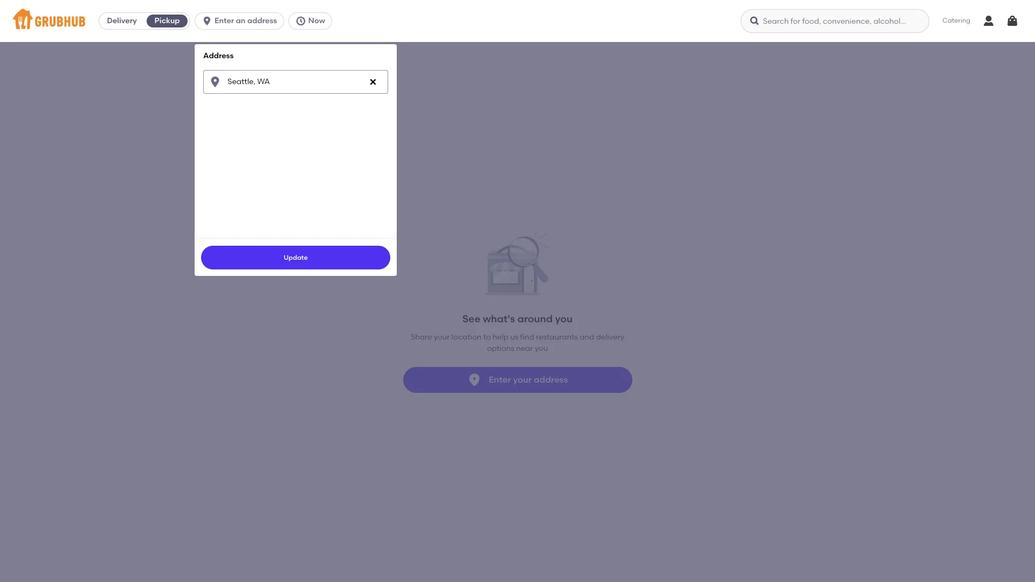 Task type: describe. For each thing, give the bounding box(es) containing it.
delivery
[[596, 333, 625, 342]]

enter for enter an address
[[215, 16, 234, 25]]

us
[[510, 333, 519, 342]]

share your location to help us find restaurants and delivery options near you
[[411, 333, 625, 353]]

enter an address
[[215, 16, 277, 25]]

0 vertical spatial you
[[555, 313, 573, 325]]

position icon image
[[467, 373, 482, 388]]

update
[[284, 254, 308, 261]]

address for enter an address
[[247, 16, 277, 25]]

delivery button
[[99, 12, 145, 30]]

to
[[483, 333, 491, 342]]

pickup
[[155, 16, 180, 25]]

restaurants
[[536, 333, 578, 342]]

near
[[516, 344, 533, 353]]

enter your address
[[489, 375, 568, 385]]

you inside share your location to help us find restaurants and delivery options near you
[[535, 344, 548, 353]]

address
[[203, 51, 234, 60]]

your for share
[[434, 333, 450, 342]]

around
[[518, 313, 553, 325]]

1 horizontal spatial svg image
[[1006, 15, 1019, 28]]

now
[[308, 16, 325, 25]]

1 vertical spatial svg image
[[369, 77, 378, 86]]

catering
[[943, 17, 971, 24]]

main navigation navigation
[[0, 0, 1035, 582]]



Task type: vqa. For each thing, say whether or not it's contained in the screenshot.
second $2.99 from the left
no



Task type: locate. For each thing, give the bounding box(es) containing it.
share
[[411, 333, 432, 342]]

location
[[452, 333, 482, 342]]

1 vertical spatial enter
[[489, 375, 511, 385]]

address down restaurants
[[534, 375, 568, 385]]

enter for enter your address
[[489, 375, 511, 385]]

svg image inside now button
[[295, 16, 306, 26]]

address right an
[[247, 16, 277, 25]]

0 horizontal spatial svg image
[[369, 77, 378, 86]]

see
[[463, 313, 481, 325]]

svg image inside enter an address button
[[202, 16, 213, 26]]

you up restaurants
[[555, 313, 573, 325]]

1 vertical spatial address
[[534, 375, 568, 385]]

your for enter
[[513, 375, 532, 385]]

1 horizontal spatial enter
[[489, 375, 511, 385]]

svg image
[[1006, 15, 1019, 28], [369, 77, 378, 86]]

enter
[[215, 16, 234, 25], [489, 375, 511, 385]]

address inside main navigation navigation
[[247, 16, 277, 25]]

0 vertical spatial your
[[434, 333, 450, 342]]

Enter an address search field
[[203, 70, 388, 94]]

your inside button
[[513, 375, 532, 385]]

you
[[555, 313, 573, 325], [535, 344, 548, 353]]

what's
[[483, 313, 515, 325]]

0 vertical spatial svg image
[[1006, 15, 1019, 28]]

enter your address button
[[403, 367, 632, 393]]

catering button
[[935, 9, 978, 33]]

help
[[493, 333, 509, 342]]

1 horizontal spatial your
[[513, 375, 532, 385]]

enter an address button
[[195, 12, 288, 30]]

svg image
[[202, 16, 213, 26], [295, 16, 306, 26], [750, 16, 760, 26], [209, 75, 222, 88]]

address for enter your address
[[534, 375, 568, 385]]

1 horizontal spatial you
[[555, 313, 573, 325]]

0 vertical spatial enter
[[215, 16, 234, 25]]

your right share
[[434, 333, 450, 342]]

pickup button
[[145, 12, 190, 30]]

update button
[[201, 246, 390, 269]]

1 horizontal spatial address
[[534, 375, 568, 385]]

enter inside main navigation navigation
[[215, 16, 234, 25]]

delivery
[[107, 16, 137, 25]]

you right 'near'
[[535, 344, 548, 353]]

now button
[[288, 12, 337, 30]]

your
[[434, 333, 450, 342], [513, 375, 532, 385]]

0 horizontal spatial your
[[434, 333, 450, 342]]

0 vertical spatial address
[[247, 16, 277, 25]]

an
[[236, 16, 246, 25]]

0 horizontal spatial you
[[535, 344, 548, 353]]

find
[[520, 333, 534, 342]]

enter right position icon in the left of the page
[[489, 375, 511, 385]]

your inside share your location to help us find restaurants and delivery options near you
[[434, 333, 450, 342]]

see what's around you
[[463, 313, 573, 325]]

options
[[487, 344, 514, 353]]

0 horizontal spatial enter
[[215, 16, 234, 25]]

1 vertical spatial you
[[535, 344, 548, 353]]

and
[[580, 333, 594, 342]]

enter left an
[[215, 16, 234, 25]]

1 vertical spatial your
[[513, 375, 532, 385]]

0 horizontal spatial address
[[247, 16, 277, 25]]

your down 'near'
[[513, 375, 532, 385]]

address
[[247, 16, 277, 25], [534, 375, 568, 385]]



